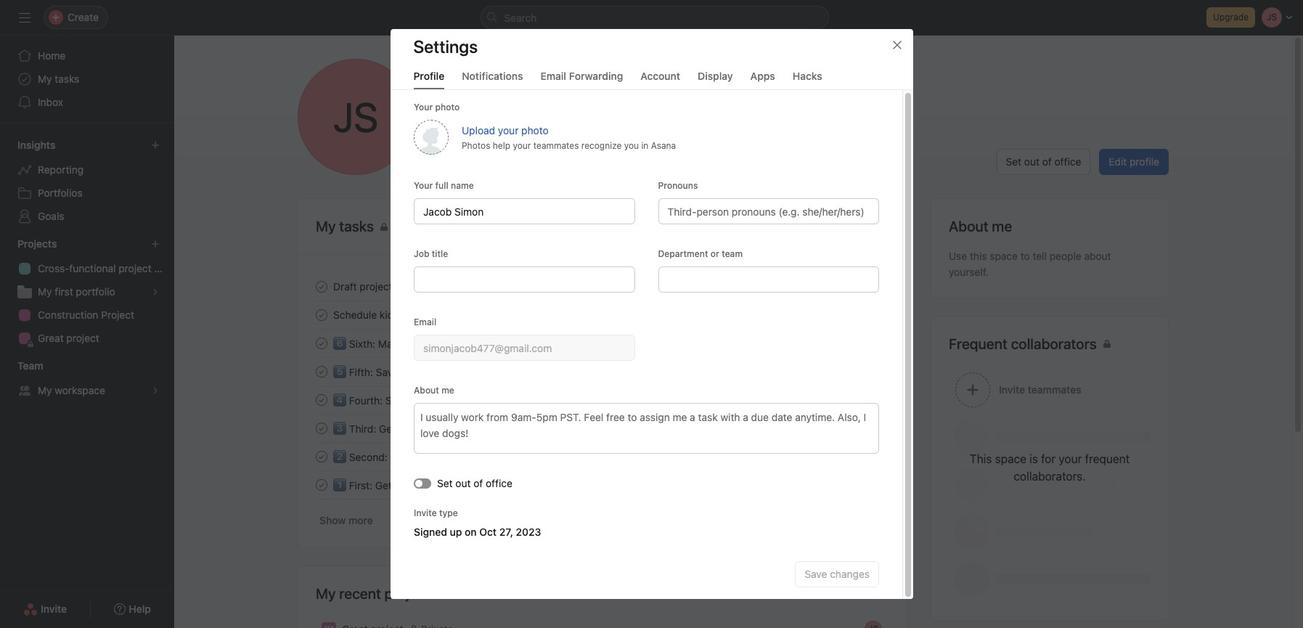 Task type: locate. For each thing, give the bounding box(es) containing it.
account button
[[641, 70, 680, 89]]

oct
[[863, 281, 878, 292], [479, 526, 496, 538]]

my left first
[[38, 285, 52, 298]]

0 vertical spatial save
[[376, 366, 398, 378]]

email
[[541, 70, 566, 82], [414, 317, 436, 327]]

27,
[[499, 526, 513, 538]]

cross-functional project plan
[[38, 262, 174, 274]]

out
[[1024, 155, 1040, 168], [455, 477, 470, 489]]

0 horizontal spatial time
[[401, 366, 422, 378]]

2 horizontal spatial tasks
[[861, 221, 883, 232]]

mark complete image left schedule
[[313, 306, 330, 323]]

0 vertical spatial time
[[520, 126, 541, 138]]

1 vertical spatial nov 2
[[866, 423, 890, 434]]

3️⃣
[[333, 423, 346, 435]]

asana right collaborating
[[513, 366, 542, 378]]

1 mark complete image from the top
[[313, 306, 330, 323]]

in right recognize
[[641, 140, 648, 151]]

3 mark complete checkbox from the top
[[313, 334, 330, 352]]

1 vertical spatial your
[[414, 180, 433, 191]]

my up "board" icon
[[316, 585, 336, 602]]

your up the help
[[498, 124, 518, 136]]

my recent projects
[[316, 585, 438, 602]]

0 vertical spatial on
[[409, 394, 421, 407]]

manageable
[[431, 338, 489, 350]]

mark complete image left 4️⃣ at bottom
[[313, 391, 330, 408]]

in
[[641, 140, 648, 151], [502, 366, 511, 378]]

3 nov from the top
[[866, 451, 882, 462]]

of right top
[[442, 394, 451, 407]]

0 vertical spatial nov
[[866, 394, 882, 405]]

invite inside invite type signed up on oct 27, 2023
[[414, 508, 437, 518]]

mark complete image
[[313, 278, 330, 295], [313, 363, 330, 380], [313, 391, 330, 408]]

0 horizontal spatial email
[[414, 317, 436, 327]]

oct left the 27,
[[479, 526, 496, 538]]

1 vertical spatial oct
[[479, 526, 496, 538]]

tasks inside button
[[861, 221, 883, 232]]

1 horizontal spatial office
[[1055, 155, 1081, 168]]

edit
[[1109, 155, 1127, 168]]

1 vertical spatial on
[[464, 526, 476, 538]]

2 vertical spatial nov 2
[[866, 451, 890, 462]]

mark complete image left 5️⃣
[[313, 363, 330, 380]]

js
[[333, 93, 378, 141]]

portfolio
[[76, 285, 115, 298]]

2 vertical spatial project
[[66, 332, 99, 344]]

Mark complete checkbox
[[313, 363, 330, 380], [313, 391, 330, 408], [313, 448, 330, 465], [313, 476, 330, 493]]

0 vertical spatial mark complete image
[[313, 278, 330, 295]]

2 horizontal spatial project
[[360, 280, 393, 293]]

1 horizontal spatial save
[[804, 568, 827, 580]]

1 vertical spatial in
[[502, 366, 511, 378]]

1 horizontal spatial photo
[[521, 124, 548, 136]]

forwarding
[[569, 70, 623, 82]]

0 vertical spatial tasks
[[55, 73, 79, 85]]

project left brief
[[360, 280, 393, 293]]

time left by
[[401, 366, 422, 378]]

email for email
[[414, 317, 436, 327]]

your
[[414, 102, 433, 113], [414, 180, 433, 191]]

0 vertical spatial email
[[541, 70, 566, 82]]

time right local
[[520, 126, 541, 138]]

0 vertical spatial office
[[1055, 155, 1081, 168]]

work up sections in the left of the page
[[499, 394, 522, 407]]

5️⃣
[[333, 366, 346, 378]]

fifth:
[[349, 366, 373, 378]]

my inside projects element
[[38, 285, 52, 298]]

1 horizontal spatial you
[[624, 140, 639, 151]]

1 horizontal spatial oct
[[863, 281, 878, 292]]

mark complete checkbox left 3️⃣
[[313, 419, 330, 437]]

of down that's at the left bottom
[[473, 477, 483, 489]]

home link
[[9, 44, 166, 68]]

mark complete image left 1️⃣
[[313, 476, 330, 493]]

1 horizontal spatial project
[[119, 262, 152, 274]]

2 mark complete checkbox from the top
[[313, 391, 330, 408]]

mark complete image left 2️⃣
[[313, 448, 330, 465]]

save
[[376, 366, 398, 378], [804, 568, 827, 580]]

make
[[378, 338, 403, 350]]

tasks down the home
[[55, 73, 79, 85]]

you for recognize
[[624, 140, 639, 151]]

0 horizontal spatial project
[[66, 332, 99, 344]]

1 vertical spatial time
[[401, 366, 422, 378]]

photos
[[461, 140, 490, 151]]

oct left 31
[[863, 281, 878, 292]]

1 horizontal spatial asana
[[651, 140, 676, 151]]

name
[[451, 180, 474, 191]]

1 your from the top
[[414, 102, 433, 113]]

invite button
[[14, 596, 76, 622]]

1 horizontal spatial work
[[499, 394, 522, 407]]

0 horizontal spatial oct
[[479, 526, 496, 538]]

0 horizontal spatial of
[[442, 394, 451, 407]]

1 vertical spatial email
[[414, 317, 436, 327]]

1 vertical spatial photo
[[521, 124, 548, 136]]

your right the help
[[513, 140, 531, 151]]

0 horizontal spatial photo
[[435, 102, 459, 113]]

get for organized
[[379, 423, 396, 435]]

mark complete image for 3️⃣
[[313, 419, 330, 437]]

0 vertical spatial set out of office
[[1006, 155, 1081, 168]]

3 2 from the top
[[884, 451, 890, 462]]

0 vertical spatial out
[[1024, 155, 1040, 168]]

2 for work
[[884, 394, 890, 405]]

1 vertical spatial set out of office
[[437, 477, 512, 489]]

mark complete image left 6️⃣
[[313, 334, 330, 352]]

2 mark complete image from the top
[[313, 334, 330, 352]]

you right 'for' at the left bottom
[[532, 451, 549, 463]]

nov 2 for for
[[866, 451, 890, 462]]

your left full
[[414, 180, 433, 191]]

1 vertical spatial invite
[[41, 603, 67, 615]]

project down construction project link
[[66, 332, 99, 344]]

4 mark complete checkbox from the top
[[313, 476, 330, 493]]

of left edit
[[1043, 155, 1052, 168]]

asana up pronouns
[[651, 140, 676, 151]]

on inside invite type signed up on oct 27, 2023
[[464, 526, 476, 538]]

project for draft project brief
[[360, 280, 393, 293]]

insights
[[17, 139, 55, 151]]

2 2 from the top
[[884, 423, 890, 434]]

2 mark complete image from the top
[[313, 363, 330, 380]]

goals
[[38, 210, 64, 222]]

the
[[413, 451, 428, 463]]

12:50pm
[[452, 126, 493, 138]]

cross-
[[38, 262, 69, 274]]

1 horizontal spatial set
[[1006, 155, 1022, 168]]

3 mark complete image from the top
[[313, 391, 330, 408]]

your
[[498, 124, 518, 136], [513, 140, 531, 151]]

1 vertical spatial work
[[499, 394, 522, 407]]

you
[[624, 140, 639, 151], [532, 451, 549, 463]]

0 horizontal spatial tasks
[[55, 73, 79, 85]]

0 vertical spatial you
[[624, 140, 639, 151]]

about me
[[949, 218, 1012, 235]]

None text field
[[414, 198, 635, 224], [414, 266, 635, 293], [658, 266, 879, 293], [414, 335, 635, 361], [414, 198, 635, 224], [414, 266, 635, 293], [658, 266, 879, 293], [414, 335, 635, 361]]

0 vertical spatial 2
[[884, 394, 890, 405]]

mark complete image left 3️⃣
[[313, 419, 330, 437]]

notifications button
[[462, 70, 523, 89]]

mark complete checkbox for 2️⃣
[[313, 448, 330, 465]]

my for my first portfolio
[[38, 285, 52, 298]]

work right make
[[406, 338, 429, 350]]

1 nov from the top
[[866, 394, 882, 405]]

get for started
[[375, 479, 392, 492]]

mark complete image for schedule
[[313, 306, 330, 323]]

in inside upload your photo photos help your teammates recognize you in asana
[[641, 140, 648, 151]]

save right fifth:
[[376, 366, 398, 378]]

my workspace link
[[9, 379, 166, 402]]

1 2 from the top
[[884, 394, 890, 405]]

save changes button
[[795, 561, 879, 587]]

your for settings
[[414, 102, 433, 113]]

my left 'workspace'
[[38, 384, 52, 396]]

work
[[406, 338, 429, 350], [499, 394, 522, 407]]

in right collaborating
[[502, 366, 511, 378]]

0 vertical spatial work
[[406, 338, 429, 350]]

email left forwarding
[[541, 70, 566, 82]]

5️⃣ fifth: save time by collaborating in asana
[[333, 366, 542, 378]]

0 vertical spatial photo
[[435, 102, 459, 113]]

invite
[[414, 508, 437, 518], [41, 603, 67, 615]]

get right "first:"
[[375, 479, 392, 492]]

settings
[[414, 36, 478, 57]]

recent projects
[[339, 585, 438, 602]]

0 horizontal spatial you
[[532, 451, 549, 463]]

1 horizontal spatial invite
[[414, 508, 437, 518]]

of inside button
[[1043, 155, 1052, 168]]

you inside upload your photo photos help your teammates recognize you in asana
[[624, 140, 639, 151]]

mark complete checkbox left 5️⃣
[[313, 363, 330, 380]]

mark complete checkbox left 2️⃣
[[313, 448, 330, 465]]

hacks button
[[793, 70, 823, 89]]

1 nov 2 from the top
[[866, 394, 890, 405]]

mark complete checkbox for 6️⃣
[[313, 334, 330, 352]]

0 vertical spatial your
[[498, 124, 518, 136]]

third:
[[349, 423, 376, 435]]

apps button
[[751, 70, 775, 89]]

mark complete checkbox left 6️⃣
[[313, 334, 330, 352]]

great project
[[38, 332, 99, 344]]

mark complete checkbox for 3️⃣
[[313, 419, 330, 437]]

0 horizontal spatial invite
[[41, 603, 67, 615]]

1 nov 2 button from the top
[[866, 394, 890, 405]]

1 vertical spatial set
[[437, 477, 452, 489]]

my inside global element
[[38, 73, 52, 85]]

1 vertical spatial you
[[532, 451, 549, 463]]

1 vertical spatial tasks
[[861, 221, 883, 232]]

my for my workspace
[[38, 384, 52, 396]]

nov for work
[[866, 394, 882, 405]]

nov 2 button
[[866, 394, 890, 405], [866, 423, 890, 434], [866, 451, 890, 462]]

mark complete image for 5️⃣
[[313, 363, 330, 380]]

mark complete checkbox for 1️⃣
[[313, 476, 330, 493]]

1 vertical spatial asana
[[513, 366, 542, 378]]

1 horizontal spatial tasks
[[476, 479, 501, 492]]

on right up
[[464, 526, 476, 538]]

1 vertical spatial 2
[[884, 423, 890, 434]]

mark complete checkbox left 4️⃣ at bottom
[[313, 391, 330, 408]]

1 vertical spatial your
[[513, 140, 531, 151]]

2
[[884, 394, 890, 405], [884, 423, 890, 434], [884, 451, 890, 462]]

out inside button
[[1024, 155, 1040, 168]]

0 vertical spatial asana
[[651, 140, 676, 151]]

0 horizontal spatial on
[[409, 394, 421, 407]]

photo
[[435, 102, 459, 113], [521, 124, 548, 136]]

office left edit
[[1055, 155, 1081, 168]]

mark complete checkbox left schedule
[[313, 306, 330, 323]]

4 mark complete checkbox from the top
[[313, 419, 330, 437]]

2 vertical spatial 2
[[884, 451, 890, 462]]

oct inside invite type signed up on oct 27, 2023
[[479, 526, 496, 538]]

3 mark complete image from the top
[[313, 419, 330, 437]]

email inside 'button'
[[541, 70, 566, 82]]

1 mark complete checkbox from the top
[[313, 363, 330, 380]]

6️⃣ sixth: make work manageable
[[333, 338, 489, 350]]

set out of office
[[1006, 155, 1081, 168], [437, 477, 512, 489]]

collaborating
[[438, 366, 500, 378]]

save left changes
[[804, 568, 827, 580]]

mark complete image
[[313, 306, 330, 323], [313, 334, 330, 352], [313, 419, 330, 437], [313, 448, 330, 465], [313, 476, 330, 493]]

4 mark complete image from the top
[[313, 448, 330, 465]]

0 vertical spatial in
[[641, 140, 648, 151]]

2 nov from the top
[[866, 423, 882, 434]]

on left top
[[409, 394, 421, 407]]

5 mark complete image from the top
[[313, 476, 330, 493]]

mark complete checkbox for schedule
[[313, 306, 330, 323]]

tasks down that's at the left bottom
[[476, 479, 501, 492]]

1 horizontal spatial of
[[473, 477, 483, 489]]

3 nov 2 button from the top
[[866, 451, 890, 462]]

tasks right all
[[861, 221, 883, 232]]

1 horizontal spatial time
[[520, 126, 541, 138]]

mark complete image for 6️⃣
[[313, 334, 330, 352]]

my
[[38, 73, 52, 85], [38, 285, 52, 298], [38, 384, 52, 396], [459, 479, 473, 492], [316, 585, 336, 602]]

2 vertical spatial of
[[473, 477, 483, 489]]

0 horizontal spatial office
[[485, 477, 512, 489]]

changes
[[830, 568, 870, 580]]

1 horizontal spatial out
[[1024, 155, 1040, 168]]

email up 6️⃣ sixth: make work manageable
[[414, 317, 436, 327]]

1 vertical spatial of
[[442, 394, 451, 407]]

mark complete image left draft
[[313, 278, 330, 295]]

nov 2 button for work
[[866, 394, 890, 405]]

functional
[[69, 262, 116, 274]]

2 vertical spatial nov 2 button
[[866, 451, 890, 462]]

draft
[[333, 280, 357, 293]]

1 horizontal spatial on
[[464, 526, 476, 538]]

2 horizontal spatial of
[[1043, 155, 1052, 168]]

portfolios link
[[9, 182, 166, 205]]

title
[[431, 248, 448, 259]]

office down the right on the bottom of page
[[485, 477, 512, 489]]

tasks inside global element
[[55, 73, 79, 85]]

second:
[[349, 451, 388, 463]]

full
[[435, 180, 448, 191]]

hide sidebar image
[[19, 12, 30, 23]]

edit profile
[[1109, 155, 1160, 168]]

2️⃣ second: find the layout that's right for you
[[333, 451, 549, 463]]

1 horizontal spatial in
[[641, 140, 648, 151]]

mark complete checkbox left draft
[[313, 278, 330, 295]]

team
[[722, 248, 743, 259]]

0 horizontal spatial set out of office
[[437, 477, 512, 489]]

right
[[491, 451, 513, 463]]

mark complete checkbox left 1️⃣
[[313, 476, 330, 493]]

0 vertical spatial nov 2 button
[[866, 394, 890, 405]]

project
[[119, 262, 152, 274], [360, 280, 393, 293], [66, 332, 99, 344]]

1 horizontal spatial email
[[541, 70, 566, 82]]

1 horizontal spatial set out of office
[[1006, 155, 1081, 168]]

2 your from the top
[[414, 180, 433, 191]]

0 vertical spatial get
[[379, 423, 396, 435]]

1 vertical spatial project
[[360, 280, 393, 293]]

1 vertical spatial mark complete image
[[313, 363, 330, 380]]

your down profile "button"
[[414, 102, 433, 113]]

nov 2 button for for
[[866, 451, 890, 462]]

0 vertical spatial set
[[1006, 155, 1022, 168]]

upgrade button
[[1207, 7, 1256, 28]]

1 vertical spatial nov
[[866, 423, 882, 434]]

0 horizontal spatial in
[[502, 366, 511, 378]]

save changes
[[804, 568, 870, 580]]

nov 2
[[866, 394, 890, 405], [866, 423, 890, 434], [866, 451, 890, 462]]

nov for for
[[866, 451, 882, 462]]

2 mark complete checkbox from the top
[[313, 306, 330, 323]]

use
[[949, 250, 967, 262]]

photo up teammates
[[521, 124, 548, 136]]

1 vertical spatial nov 2 button
[[866, 423, 890, 434]]

0 vertical spatial your
[[414, 102, 433, 113]]

1 vertical spatial get
[[375, 479, 392, 492]]

1 vertical spatial save
[[804, 568, 827, 580]]

more
[[349, 514, 373, 526]]

mark complete image for 1️⃣
[[313, 476, 330, 493]]

you right recognize
[[624, 140, 639, 151]]

my inside teams element
[[38, 384, 52, 396]]

1 mark complete image from the top
[[313, 278, 330, 295]]

set
[[1006, 155, 1022, 168], [437, 477, 452, 489]]

teams element
[[0, 353, 174, 405]]

2 vertical spatial mark complete image
[[313, 391, 330, 408]]

0 vertical spatial nov 2
[[866, 394, 890, 405]]

invite inside button
[[41, 603, 67, 615]]

3 nov 2 from the top
[[866, 451, 890, 462]]

get right third:
[[379, 423, 396, 435]]

0 horizontal spatial out
[[455, 477, 470, 489]]

incoming
[[454, 394, 497, 407]]

3 mark complete checkbox from the top
[[313, 448, 330, 465]]

photo down profile "button"
[[435, 102, 459, 113]]

0 vertical spatial invite
[[414, 508, 437, 518]]

my up inbox
[[38, 73, 52, 85]]

project left plan
[[119, 262, 152, 274]]

0 vertical spatial of
[[1043, 155, 1052, 168]]

4️⃣
[[333, 394, 346, 407]]

Mark complete checkbox
[[313, 278, 330, 295], [313, 306, 330, 323], [313, 334, 330, 352], [313, 419, 330, 437]]

1 mark complete checkbox from the top
[[313, 278, 330, 295]]

2 vertical spatial nov
[[866, 451, 882, 462]]



Task type: describe. For each thing, give the bounding box(es) containing it.
0 horizontal spatial work
[[406, 338, 429, 350]]

hacks
[[793, 70, 823, 82]]

find
[[390, 451, 410, 463]]

layout
[[431, 451, 459, 463]]

my for my recent projects
[[316, 585, 336, 602]]

email forwarding button
[[541, 70, 623, 89]]

construction
[[38, 309, 98, 321]]

fourth:
[[349, 394, 383, 407]]

you for for
[[532, 451, 549, 463]]

space
[[990, 250, 1018, 262]]

schedule kickoff meeting
[[333, 309, 452, 321]]

close image
[[891, 39, 903, 51]]

email forwarding
[[541, 70, 623, 82]]

1 vertical spatial office
[[485, 477, 512, 489]]

cross-functional project plan link
[[9, 257, 174, 280]]

reporting
[[38, 163, 84, 176]]

board image
[[325, 625, 333, 628]]

reporting link
[[9, 158, 166, 182]]

great project link
[[9, 327, 166, 350]]

about me
[[414, 385, 454, 396]]

invite for invite
[[41, 603, 67, 615]]

for
[[516, 451, 529, 463]]

insights element
[[0, 132, 174, 231]]

photo inside upload your photo photos help your teammates recognize you in asana
[[521, 124, 548, 136]]

set out of office switch
[[414, 478, 431, 488]]

0 horizontal spatial save
[[376, 366, 398, 378]]

notifications
[[462, 70, 523, 82]]

12:50pm local time
[[452, 126, 541, 138]]

apps
[[751, 70, 775, 82]]

display button
[[698, 70, 733, 89]]

construction project link
[[9, 304, 166, 327]]

mark complete checkbox for 5️⃣
[[313, 363, 330, 380]]

jacob simon
[[437, 91, 567, 119]]

1️⃣
[[333, 479, 346, 492]]

your photo
[[414, 102, 459, 113]]

mark complete image for 4️⃣
[[313, 391, 330, 408]]

set out of office inside button
[[1006, 155, 1081, 168]]

by
[[424, 366, 436, 378]]

2 vertical spatial tasks
[[476, 479, 501, 492]]

2 nov 2 from the top
[[866, 423, 890, 434]]

this
[[970, 250, 987, 262]]

your for your photo
[[414, 180, 433, 191]]

1️⃣ first: get started using my tasks
[[333, 479, 501, 492]]

upload
[[461, 124, 495, 136]]

oct 31 button
[[863, 281, 890, 292]]

signed
[[414, 526, 447, 538]]

about
[[1085, 250, 1111, 262]]

2023
[[516, 526, 541, 538]]

projects element
[[0, 231, 174, 353]]

job
[[414, 248, 429, 259]]

0 horizontal spatial set
[[437, 477, 452, 489]]

project
[[101, 309, 134, 321]]

top
[[423, 394, 439, 407]]

local
[[495, 126, 517, 138]]

oct 31
[[863, 281, 890, 292]]

mark complete checkbox for 4️⃣
[[313, 391, 330, 408]]

save inside save changes button
[[804, 568, 827, 580]]

help
[[493, 140, 510, 151]]

office inside set out of office button
[[1055, 155, 1081, 168]]

edit profile button
[[1100, 149, 1169, 175]]

tell
[[1033, 250, 1047, 262]]

workspace
[[55, 384, 105, 396]]

construction project
[[38, 309, 134, 321]]

sections
[[470, 423, 510, 435]]

4️⃣ fourth: stay on top of incoming work
[[333, 394, 522, 407]]

Third-person pronouns (e.g. she/her/hers) text field
[[658, 198, 879, 224]]

profile button
[[414, 70, 445, 89]]

email for email forwarding
[[541, 70, 566, 82]]

1 vertical spatial out
[[455, 477, 470, 489]]

use this space to tell people about yourself.
[[949, 250, 1111, 278]]

started
[[395, 479, 428, 492]]

global element
[[0, 36, 174, 123]]

2 nov 2 button from the top
[[866, 423, 890, 434]]

department
[[658, 248, 708, 259]]

mark complete checkbox for draft
[[313, 278, 330, 295]]

3️⃣ third: get organized with sections
[[333, 423, 510, 435]]

or
[[710, 248, 719, 259]]

with
[[448, 423, 467, 435]]

0 horizontal spatial asana
[[513, 366, 542, 378]]

project for great project
[[66, 332, 99, 344]]

set out of office button
[[997, 149, 1091, 175]]

profile
[[1130, 155, 1160, 168]]

I usually work from 9am-5pm PST. Feel free to assign me a task with a due date anytime. Also, I love dogs! text field
[[414, 403, 879, 454]]

mark complete image for draft
[[313, 278, 330, 295]]

up
[[450, 526, 462, 538]]

my right using
[[459, 479, 473, 492]]

recognize
[[581, 140, 621, 151]]

kickoff
[[380, 309, 411, 321]]

to
[[1021, 250, 1030, 262]]

department or team
[[658, 248, 743, 259]]

mark complete image for 2️⃣
[[313, 448, 330, 465]]

my tasks
[[316, 218, 374, 235]]

0 vertical spatial project
[[119, 262, 152, 274]]

all
[[850, 221, 859, 232]]

2 for for
[[884, 451, 890, 462]]

view all tasks button
[[821, 216, 890, 237]]

upload your photo button
[[461, 124, 548, 136]]

portfolios
[[38, 187, 83, 199]]

organized
[[399, 423, 445, 435]]

upload new photo image
[[414, 120, 448, 155]]

my for my tasks
[[38, 73, 52, 85]]

show more
[[320, 514, 373, 526]]

nov 2 for work
[[866, 394, 890, 405]]

show
[[320, 514, 346, 526]]

set inside button
[[1006, 155, 1022, 168]]

schedule
[[333, 309, 377, 321]]

stay
[[386, 394, 406, 407]]

31
[[880, 281, 890, 292]]

0 vertical spatial oct
[[863, 281, 878, 292]]

home
[[38, 49, 66, 62]]

invite for invite type signed up on oct 27, 2023
[[414, 508, 437, 518]]

asana inside upload your photo photos help your teammates recognize you in asana
[[651, 140, 676, 151]]



Task type: vqa. For each thing, say whether or not it's contained in the screenshot.
4 at the bottom
no



